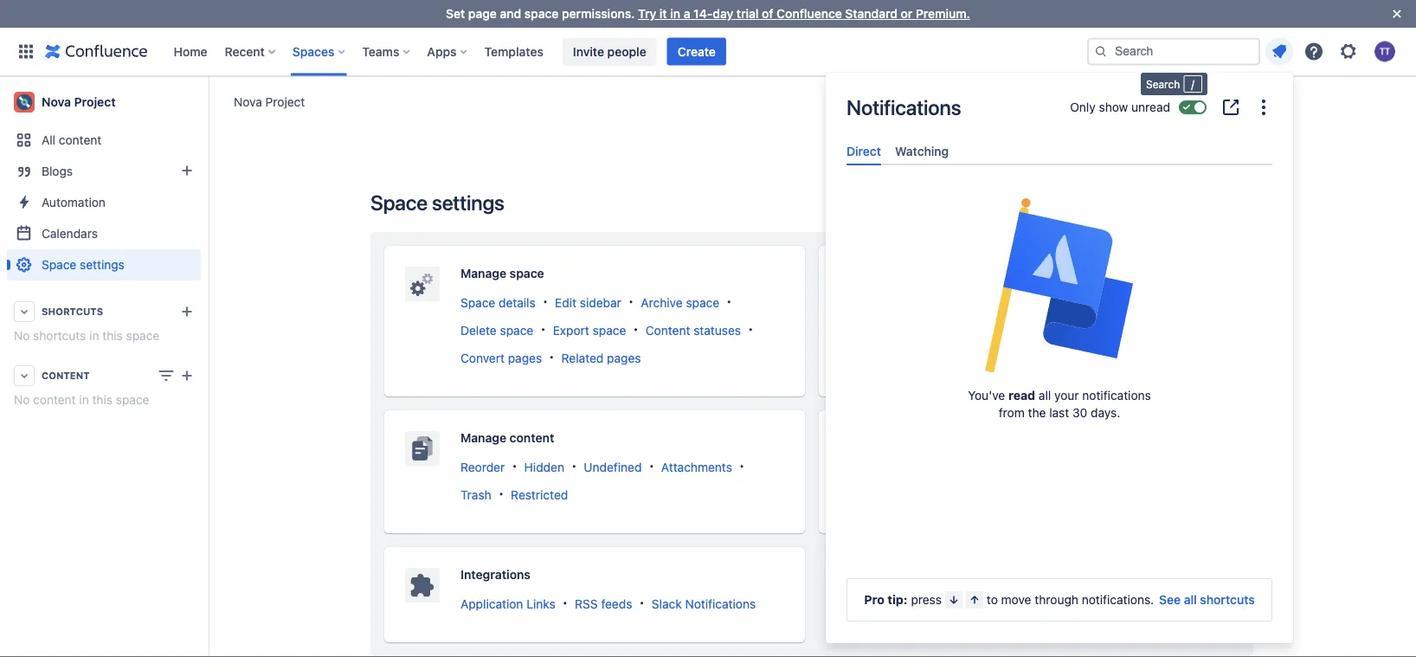 Task type: describe. For each thing, give the bounding box(es) containing it.
days.
[[1091, 406, 1120, 420]]

in for no content in this space
[[79, 393, 89, 407]]

space down content 'dropdown button' on the left
[[116, 393, 149, 407]]

restricted link
[[511, 487, 568, 502]]

slack
[[652, 596, 682, 611]]

permissions
[[934, 266, 1005, 280]]

slack notifications link
[[652, 596, 756, 611]]

content statuses link
[[646, 323, 741, 337]]

reorder
[[461, 460, 505, 474]]

your
[[1054, 388, 1079, 403]]

only show unread
[[1070, 100, 1170, 114]]

statuses
[[694, 323, 741, 337]]

direct tab panel
[[840, 166, 1279, 181]]

all inside all your notifications from the last 30 days.
[[1039, 388, 1051, 403]]

banner containing home
[[0, 27, 1416, 76]]

it
[[660, 6, 667, 21]]

shortcuts button
[[7, 296, 201, 327]]

you've
[[968, 388, 1005, 403]]

spaces button
[[287, 38, 352, 65]]

new
[[1065, 297, 1088, 308]]

content button
[[7, 360, 201, 391]]

archive space link
[[641, 295, 720, 309]]

a
[[684, 6, 690, 21]]

blogs link
[[7, 156, 201, 187]]

trash
[[461, 487, 491, 502]]

/
[[1191, 78, 1195, 90]]

related
[[562, 350, 604, 365]]

1 nova project from the left
[[234, 94, 305, 109]]

space settings link
[[7, 249, 201, 280]]

application links
[[461, 596, 556, 611]]

search
[[1146, 78, 1180, 90]]

manage for manage space
[[461, 266, 507, 280]]

export
[[553, 323, 589, 337]]

notifications
[[1082, 388, 1151, 403]]

notifications inside dialog
[[847, 95, 961, 119]]

project inside space element
[[74, 95, 116, 109]]

people
[[607, 44, 646, 58]]

apps button
[[422, 38, 474, 65]]

invite people
[[573, 44, 646, 58]]

apps
[[427, 44, 457, 58]]

attachments
[[661, 460, 732, 474]]

public links link
[[991, 295, 1058, 309]]

calendars link
[[7, 218, 201, 249]]

hidden link
[[524, 460, 564, 474]]

convert pages
[[461, 350, 542, 365]]

arrow up image
[[968, 593, 982, 607]]

public links new
[[991, 295, 1088, 309]]

direct
[[847, 144, 881, 158]]

calendars
[[42, 226, 98, 241]]

read
[[1009, 388, 1035, 403]]

notifications dialog
[[826, 73, 1293, 643]]

content for content statuses
[[646, 323, 690, 337]]

help icon image
[[1304, 41, 1325, 62]]

Search field
[[1087, 38, 1260, 65]]

confluence
[[777, 6, 842, 21]]

notifications.
[[1082, 593, 1154, 607]]

all content link
[[7, 125, 201, 156]]

from
[[999, 406, 1025, 420]]

pages for related pages
[[607, 350, 641, 365]]

application links link
[[461, 596, 556, 611]]

standard
[[845, 6, 898, 21]]

add shortcut image
[[177, 301, 197, 322]]

space down details
[[500, 323, 533, 337]]

set
[[446, 6, 465, 21]]

see all shortcuts button
[[1159, 591, 1255, 609]]

settings icon image
[[1338, 41, 1359, 62]]

1 horizontal spatial nova project link
[[234, 93, 305, 110]]

notification icon image
[[1269, 41, 1290, 62]]

create link
[[667, 38, 726, 65]]

related pages link
[[562, 350, 641, 365]]

details
[[499, 295, 536, 309]]

all content
[[42, 133, 102, 147]]

feeds
[[601, 596, 632, 611]]

only
[[1070, 100, 1096, 114]]

close image
[[1387, 3, 1408, 24]]

delete
[[461, 323, 497, 337]]

global element
[[10, 27, 1084, 76]]

day
[[713, 6, 733, 21]]

manage space
[[461, 266, 544, 280]]

no for no content in this space
[[14, 393, 30, 407]]

content for content
[[42, 370, 90, 381]]

1 horizontal spatial space settings
[[371, 190, 504, 215]]

hidden
[[524, 460, 564, 474]]

home link
[[168, 38, 213, 65]]

space down shortcuts dropdown button
[[126, 329, 159, 343]]

pro tip: press
[[864, 593, 942, 607]]

pages for convert pages
[[508, 350, 542, 365]]

integrations
[[461, 567, 531, 582]]

delete space link
[[461, 323, 533, 337]]

trial
[[737, 6, 759, 21]]

all your notifications from the last 30 days.
[[999, 388, 1151, 420]]

you've read
[[968, 388, 1035, 403]]

to
[[987, 593, 998, 607]]

watching
[[895, 144, 949, 158]]

rss
[[575, 596, 598, 611]]

blogs
[[42, 164, 73, 178]]

try it in a 14-day trial of confluence standard or premium. link
[[638, 6, 970, 21]]

settings inside space element
[[80, 258, 125, 272]]

in for no shortcuts in this space
[[89, 329, 99, 343]]

through
[[1035, 593, 1079, 607]]

see all shortcuts
[[1159, 593, 1255, 607]]

invite people button
[[563, 38, 657, 65]]



Task type: vqa. For each thing, say whether or not it's contained in the screenshot.
right Notifications
yes



Task type: locate. For each thing, give the bounding box(es) containing it.
1 project from the left
[[265, 94, 305, 109]]

rss feeds link
[[575, 596, 632, 611]]

0 vertical spatial notifications
[[847, 95, 961, 119]]

change view image
[[156, 365, 177, 386]]

space up content statuses link
[[686, 295, 720, 309]]

1 horizontal spatial settings
[[432, 190, 504, 215]]

space up related pages link
[[593, 323, 626, 337]]

0 horizontal spatial content
[[42, 370, 90, 381]]

permissions.
[[562, 6, 635, 21]]

all right see
[[1184, 593, 1197, 607]]

teams button
[[357, 38, 417, 65]]

tab list containing direct
[[840, 137, 1279, 166]]

settings up manage space
[[432, 190, 504, 215]]

teams
[[362, 44, 399, 58]]

restricted
[[511, 487, 568, 502]]

appswitcher icon image
[[16, 41, 36, 62]]

reorder link
[[461, 460, 505, 474]]

arrow down image
[[947, 593, 961, 607]]

press
[[911, 593, 942, 607]]

nova project down recent 'popup button' on the left of the page
[[234, 94, 305, 109]]

1 vertical spatial content
[[33, 393, 76, 407]]

content for no
[[33, 393, 76, 407]]

create a blog image
[[177, 160, 197, 181]]

nova project link
[[7, 85, 201, 119], [234, 93, 305, 110]]

1 vertical spatial manage
[[461, 431, 507, 445]]

edit
[[555, 295, 577, 309]]

this down shortcuts dropdown button
[[102, 329, 123, 343]]

space details link
[[461, 295, 536, 309]]

project up all content link
[[74, 95, 116, 109]]

your profile and preferences image
[[1375, 41, 1396, 62]]

pages right related
[[607, 350, 641, 365]]

space settings inside space settings link
[[42, 258, 125, 272]]

create
[[678, 44, 716, 58]]

1 horizontal spatial notifications
[[847, 95, 961, 119]]

content down content 'dropdown button' on the left
[[33, 393, 76, 407]]

0 horizontal spatial in
[[79, 393, 89, 407]]

content statuses
[[646, 323, 741, 337]]

shortcuts right see
[[1200, 593, 1255, 607]]

manage for manage content
[[461, 431, 507, 445]]

0 vertical spatial space settings
[[371, 190, 504, 215]]

this down content 'dropdown button' on the left
[[92, 393, 113, 407]]

nova up all
[[42, 95, 71, 109]]

last
[[1049, 406, 1069, 420]]

0 horizontal spatial nova project link
[[7, 85, 201, 119]]

all
[[42, 133, 55, 147]]

nova
[[234, 94, 262, 109], [42, 95, 71, 109]]

1 vertical spatial no
[[14, 393, 30, 407]]

2 nova project from the left
[[42, 95, 116, 109]]

content right all
[[59, 133, 102, 147]]

space details
[[461, 295, 536, 309]]

no for no shortcuts in this space
[[14, 329, 30, 343]]

content
[[59, 133, 102, 147], [33, 393, 76, 407], [510, 431, 554, 445]]

and
[[500, 6, 521, 21]]

move
[[1001, 593, 1032, 607]]

0 vertical spatial settings
[[432, 190, 504, 215]]

1 vertical spatial in
[[89, 329, 99, 343]]

edit sidebar link
[[555, 295, 621, 309]]

1 horizontal spatial in
[[89, 329, 99, 343]]

1 vertical spatial all
[[1184, 593, 1197, 607]]

2 horizontal spatial in
[[670, 6, 680, 21]]

0 vertical spatial content
[[646, 323, 690, 337]]

0 horizontal spatial pages
[[508, 350, 542, 365]]

0 vertical spatial content
[[59, 133, 102, 147]]

recent
[[225, 44, 265, 58]]

project down spaces
[[265, 94, 305, 109]]

content up "no content in this space"
[[42, 370, 90, 381]]

links left rss
[[527, 596, 556, 611]]

manage up space details
[[461, 266, 507, 280]]

1 nova from the left
[[234, 94, 262, 109]]

1 horizontal spatial project
[[265, 94, 305, 109]]

1 horizontal spatial shortcuts
[[1200, 593, 1255, 607]]

1 vertical spatial content
[[42, 370, 90, 381]]

0 vertical spatial this
[[102, 329, 123, 343]]

content
[[646, 323, 690, 337], [42, 370, 90, 381]]

2 project from the left
[[74, 95, 116, 109]]

all inside button
[[1184, 593, 1197, 607]]

settings
[[432, 190, 504, 215], [80, 258, 125, 272]]

0 vertical spatial shortcuts
[[33, 329, 86, 343]]

no shortcuts in this space
[[14, 329, 159, 343]]

0 horizontal spatial links
[[527, 596, 556, 611]]

space up details
[[510, 266, 544, 280]]

space settings
[[371, 190, 504, 215], [42, 258, 125, 272]]

shortcuts inside button
[[1200, 593, 1255, 607]]

sidebar
[[580, 295, 621, 309]]

2 vertical spatial in
[[79, 393, 89, 407]]

links for application
[[527, 596, 556, 611]]

see
[[1159, 593, 1181, 607]]

2 no from the top
[[14, 393, 30, 407]]

2 vertical spatial content
[[510, 431, 554, 445]]

1 vertical spatial shortcuts
[[1200, 593, 1255, 607]]

1 manage from the top
[[461, 266, 507, 280]]

1 horizontal spatial pages
[[607, 350, 641, 365]]

rss feeds
[[575, 596, 632, 611]]

archive
[[641, 295, 683, 309]]

all up the
[[1039, 388, 1051, 403]]

collapse sidebar image
[[189, 85, 227, 119]]

1 horizontal spatial content
[[646, 323, 690, 337]]

delete space
[[461, 323, 533, 337]]

nova project inside space element
[[42, 95, 116, 109]]

attachments link
[[661, 460, 732, 474]]

confluence image
[[45, 41, 148, 62], [45, 41, 148, 62]]

manage content
[[461, 431, 554, 445]]

1 vertical spatial links
[[527, 596, 556, 611]]

1 vertical spatial notifications
[[685, 596, 756, 611]]

in
[[670, 6, 680, 21], [89, 329, 99, 343], [79, 393, 89, 407]]

export space link
[[553, 323, 626, 337]]

content for manage
[[510, 431, 554, 445]]

0 horizontal spatial project
[[74, 95, 116, 109]]

1 no from the top
[[14, 329, 30, 343]]

0 horizontal spatial shortcuts
[[33, 329, 86, 343]]

undefined
[[584, 460, 642, 474]]

2 manage from the top
[[461, 431, 507, 445]]

convert
[[461, 350, 505, 365]]

recent button
[[220, 38, 282, 65]]

nova project up all content
[[42, 95, 116, 109]]

pages down delete space
[[508, 350, 542, 365]]

1 vertical spatial this
[[92, 393, 113, 407]]

space element
[[0, 76, 208, 657]]

shortcuts down shortcuts
[[33, 329, 86, 343]]

0 horizontal spatial nova
[[42, 95, 71, 109]]

0 horizontal spatial nova project
[[42, 95, 116, 109]]

no down content 'dropdown button' on the left
[[14, 393, 30, 407]]

nova inside space element
[[42, 95, 71, 109]]

content inside content 'dropdown button'
[[42, 370, 90, 381]]

1 vertical spatial space settings
[[42, 258, 125, 272]]

notifications right slack
[[685, 596, 756, 611]]

this for content
[[92, 393, 113, 407]]

links left new
[[1029, 295, 1058, 309]]

more image
[[1254, 97, 1274, 118]]

project
[[265, 94, 305, 109], [74, 95, 116, 109]]

premium.
[[916, 6, 970, 21]]

banner
[[0, 27, 1416, 76]]

nova right "collapse sidebar" icon
[[234, 94, 262, 109]]

in down content 'dropdown button' on the left
[[79, 393, 89, 407]]

tab list inside notifications dialog
[[840, 137, 1279, 166]]

search image
[[1094, 45, 1108, 58]]

pages
[[508, 350, 542, 365], [607, 350, 641, 365]]

settings down calendars link
[[80, 258, 125, 272]]

create a page image
[[177, 365, 197, 386]]

1 horizontal spatial nova project
[[234, 94, 305, 109]]

0 vertical spatial links
[[1029, 295, 1058, 309]]

export space
[[553, 323, 626, 337]]

edit sidebar
[[555, 295, 621, 309]]

manage
[[461, 266, 507, 280], [461, 431, 507, 445]]

content up hidden
[[510, 431, 554, 445]]

templates
[[484, 44, 544, 58]]

open notifications in a new tab image
[[1221, 97, 1241, 118]]

1 horizontal spatial all
[[1184, 593, 1197, 607]]

nova project link down recent 'popup button' on the left of the page
[[234, 93, 305, 110]]

1 horizontal spatial links
[[1029, 295, 1058, 309]]

or
[[901, 6, 913, 21]]

nova project link up all content link
[[7, 85, 201, 119]]

2 nova from the left
[[42, 95, 71, 109]]

slack notifications
[[652, 596, 756, 611]]

space permissions
[[895, 266, 1005, 280]]

links for public
[[1029, 295, 1058, 309]]

automation link
[[7, 187, 201, 218]]

of
[[762, 6, 774, 21]]

the
[[1028, 406, 1046, 420]]

manage up reorder
[[461, 431, 507, 445]]

no
[[14, 329, 30, 343], [14, 393, 30, 407]]

0 horizontal spatial space settings
[[42, 258, 125, 272]]

tab list
[[840, 137, 1279, 166]]

to move through notifications.
[[987, 593, 1154, 607]]

unread
[[1132, 100, 1170, 114]]

set page and space permissions. try it in a 14-day trial of confluence standard or premium.
[[446, 6, 970, 21]]

0 vertical spatial manage
[[461, 266, 507, 280]]

2 pages from the left
[[607, 350, 641, 365]]

no down shortcuts dropdown button
[[14, 329, 30, 343]]

1 horizontal spatial nova
[[234, 94, 262, 109]]

public
[[991, 295, 1025, 309]]

shortcuts inside space element
[[33, 329, 86, 343]]

0 horizontal spatial settings
[[80, 258, 125, 272]]

invite
[[573, 44, 604, 58]]

0 vertical spatial in
[[670, 6, 680, 21]]

0 vertical spatial no
[[14, 329, 30, 343]]

30
[[1073, 406, 1088, 420]]

notifications up watching
[[847, 95, 961, 119]]

application
[[461, 596, 523, 611]]

content down "archive"
[[646, 323, 690, 337]]

try
[[638, 6, 656, 21]]

0 horizontal spatial notifications
[[685, 596, 756, 611]]

0 vertical spatial all
[[1039, 388, 1051, 403]]

space right and
[[524, 6, 559, 21]]

1 vertical spatial settings
[[80, 258, 125, 272]]

1 pages from the left
[[508, 350, 542, 365]]

content for all
[[59, 133, 102, 147]]

in down shortcuts dropdown button
[[89, 329, 99, 343]]

all
[[1039, 388, 1051, 403], [1184, 593, 1197, 607]]

0 horizontal spatial all
[[1039, 388, 1051, 403]]

this for shortcuts
[[102, 329, 123, 343]]

in left a
[[670, 6, 680, 21]]



